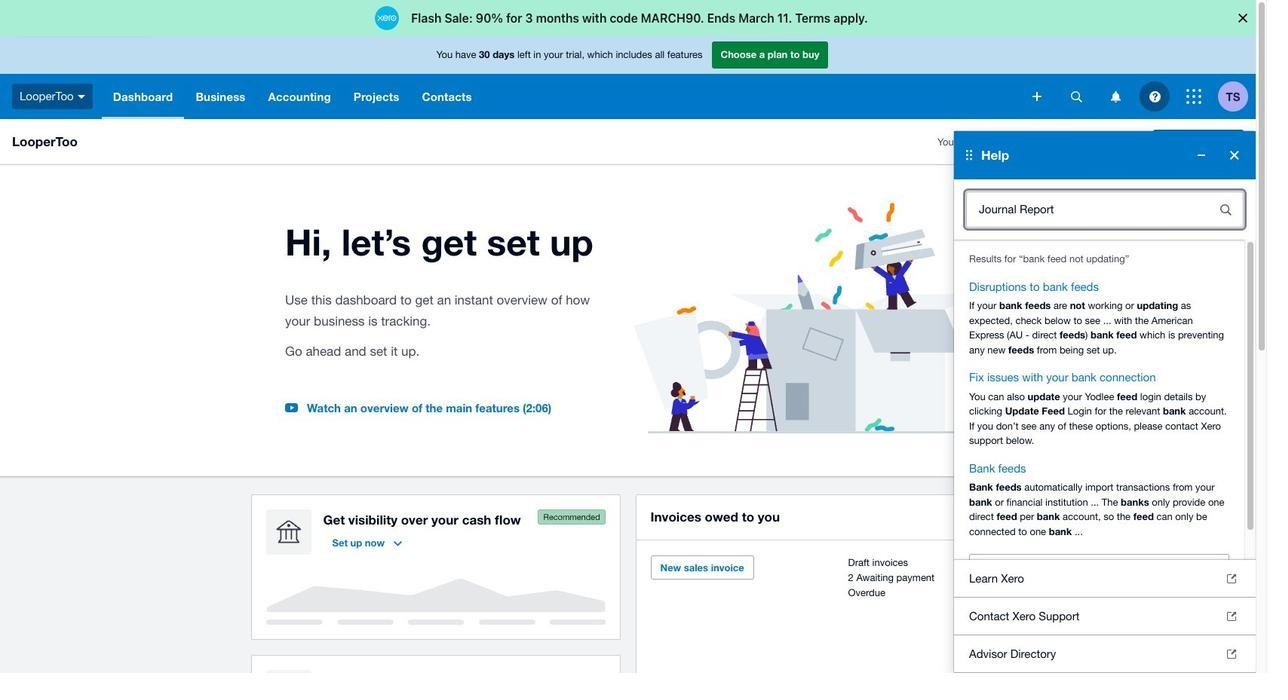 Task type: locate. For each thing, give the bounding box(es) containing it.
dialog
[[0, 0, 1268, 36]]

Search support articles field
[[967, 195, 1202, 224]]

banking icon image
[[266, 510, 311, 555]]

submit search image
[[1211, 195, 1241, 225]]

banner
[[0, 36, 1256, 674]]

collapse help menu image
[[1187, 140, 1217, 171]]

recommended icon image
[[538, 510, 605, 525]]

2 group from the top
[[954, 673, 1256, 674]]

svg image
[[1071, 91, 1082, 102], [1111, 91, 1121, 102], [1149, 91, 1161, 102], [1033, 92, 1042, 101], [77, 95, 85, 99]]

group
[[954, 131, 1256, 674], [954, 673, 1256, 674]]



Task type: describe. For each thing, give the bounding box(es) containing it.
close image
[[1220, 174, 1244, 198]]

banking preview line graph image
[[266, 579, 605, 625]]

close help menu image
[[1220, 140, 1250, 171]]

svg image
[[1187, 89, 1202, 104]]

1 group from the top
[[954, 131, 1256, 674]]



Task type: vqa. For each thing, say whether or not it's contained in the screenshot.
banking preview line graph 'image'
yes



